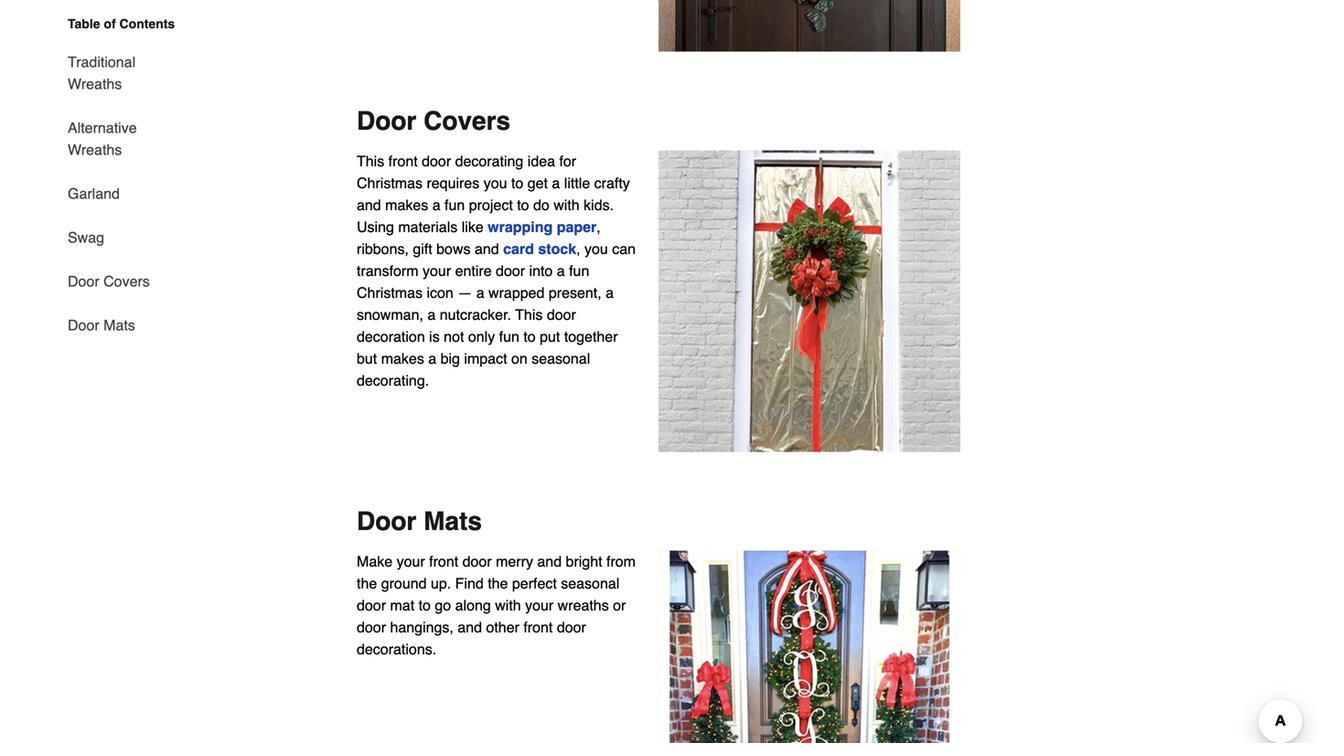Task type: locate. For each thing, give the bounding box(es) containing it.
1 vertical spatial you
[[585, 240, 608, 257]]

a holiday door mat with red flowers and the words merry and bright in front of a decorated door. image
[[659, 551, 961, 744]]

covers up 'door mats' link
[[103, 273, 150, 290]]

materials
[[398, 219, 458, 235]]

1 vertical spatial ,
[[576, 240, 581, 257]]

stock
[[538, 240, 576, 257]]

makes up materials
[[385, 197, 428, 213]]

door covers
[[357, 106, 510, 136], [68, 273, 150, 290]]

a
[[552, 175, 560, 192], [432, 197, 441, 213], [557, 262, 565, 279], [476, 284, 484, 301], [606, 284, 614, 301], [428, 306, 436, 323], [428, 350, 436, 367]]

on
[[511, 350, 528, 367]]

icon
[[427, 284, 454, 301]]

1 vertical spatial your
[[397, 553, 425, 570]]

0 vertical spatial ,
[[597, 219, 601, 235]]

decorating.
[[357, 372, 429, 389]]

the
[[357, 575, 377, 592], [488, 575, 508, 592]]

, down paper
[[576, 240, 581, 257]]

0 horizontal spatial front
[[388, 153, 418, 170]]

you
[[484, 175, 507, 192], [585, 240, 608, 257]]

with
[[554, 197, 580, 213], [495, 597, 521, 614]]

christmas
[[357, 175, 423, 192], [357, 284, 423, 301]]

2 vertical spatial fun
[[499, 328, 519, 345]]

wreaths for traditional wreaths
[[68, 75, 122, 92]]

1 vertical spatial fun
[[569, 262, 589, 279]]

a right get at left top
[[552, 175, 560, 192]]

door mats up make
[[357, 507, 482, 536]]

garland
[[68, 185, 120, 202]]

a right 'into' at the left
[[557, 262, 565, 279]]

mats inside "table of contents" element
[[103, 317, 135, 334]]

door mats
[[68, 317, 135, 334], [357, 507, 482, 536]]

covers inside door covers 'link'
[[103, 273, 150, 290]]

1 horizontal spatial front
[[429, 553, 458, 570]]

,
[[597, 219, 601, 235], [576, 240, 581, 257]]

perfect
[[512, 575, 557, 592]]

ground
[[381, 575, 427, 592]]

this down the wrapped
[[515, 306, 543, 323]]

door
[[357, 106, 417, 136], [68, 273, 99, 290], [68, 317, 99, 334], [357, 507, 417, 536]]

this inside ', you can transform your entire door into a fun christmas icon — a wrapped present, a snowman, a nutcracker. this door decoration is not only fun to put together but makes a big impact on seasonal decorating.'
[[515, 306, 543, 323]]

1 wreaths from the top
[[68, 75, 122, 92]]

makes inside the this front door decorating idea for christmas requires you to get a little crafty and makes a fun project to do with kids. using materials like
[[385, 197, 428, 213]]

together
[[564, 328, 618, 345]]

0 vertical spatial front
[[388, 153, 418, 170]]

fun
[[445, 197, 465, 213], [569, 262, 589, 279], [499, 328, 519, 345]]

seasonal down "put"
[[532, 350, 590, 367]]

christmas up using
[[357, 175, 423, 192]]

you left can
[[585, 240, 608, 257]]

wreaths for alternative wreaths
[[68, 141, 122, 158]]

0 vertical spatial your
[[423, 262, 451, 279]]

wreaths down "traditional"
[[68, 75, 122, 92]]

with up the other
[[495, 597, 521, 614]]

1 vertical spatial christmas
[[357, 284, 423, 301]]

1 horizontal spatial with
[[554, 197, 580, 213]]

hangings,
[[390, 619, 454, 636]]

0 vertical spatial seasonal
[[532, 350, 590, 367]]

1 vertical spatial door mats
[[357, 507, 482, 536]]

, down kids. in the top of the page
[[597, 219, 601, 235]]

0 horizontal spatial door covers
[[68, 273, 150, 290]]

2 the from the left
[[488, 575, 508, 592]]

1 vertical spatial seasonal
[[561, 575, 620, 592]]

to inside ', you can transform your entire door into a fun christmas icon — a wrapped present, a snowman, a nutcracker. this door decoration is not only fun to put together but makes a big impact on seasonal decorating.'
[[524, 328, 536, 345]]

front
[[388, 153, 418, 170], [429, 553, 458, 570], [524, 619, 553, 636]]

idea
[[528, 153, 555, 170]]

mats
[[103, 317, 135, 334], [424, 507, 482, 536]]

fun down the requires
[[445, 197, 465, 213]]

1 horizontal spatial covers
[[424, 106, 510, 136]]

fun up on
[[499, 328, 519, 345]]

kids.
[[584, 197, 614, 213]]

1 vertical spatial makes
[[381, 350, 424, 367]]

door mats down door covers 'link'
[[68, 317, 135, 334]]

1 vertical spatial with
[[495, 597, 521, 614]]

1 horizontal spatial fun
[[499, 328, 519, 345]]

0 horizontal spatial covers
[[103, 273, 150, 290]]

to inside make your front door merry and bright from the ground up. find the perfect seasonal door mat to go along with your wreaths or door hangings, and other front door decorations.
[[419, 597, 431, 614]]

front up up.
[[429, 553, 458, 570]]

0 vertical spatial door mats
[[68, 317, 135, 334]]

christmas inside ', you can transform your entire door into a fun christmas icon — a wrapped present, a snowman, a nutcracker. this door decoration is not only fun to put together but makes a big impact on seasonal decorating.'
[[357, 284, 423, 301]]

christmas inside the this front door decorating idea for christmas requires you to get a little crafty and makes a fun project to do with kids. using materials like
[[357, 175, 423, 192]]

decorations.
[[357, 641, 437, 658]]

a up materials
[[432, 197, 441, 213]]

2 horizontal spatial front
[[524, 619, 553, 636]]

the down merry
[[488, 575, 508, 592]]

1 horizontal spatial door covers
[[357, 106, 510, 136]]

wreaths inside traditional wreaths
[[68, 75, 122, 92]]

0 horizontal spatial fun
[[445, 197, 465, 213]]

1 vertical spatial wreaths
[[68, 141, 122, 158]]

0 vertical spatial fun
[[445, 197, 465, 213]]

0 vertical spatial door covers
[[357, 106, 510, 136]]

0 vertical spatial this
[[357, 153, 384, 170]]

mat
[[390, 597, 415, 614]]

but
[[357, 350, 377, 367]]

wreaths inside alternative wreaths
[[68, 141, 122, 158]]

ribbons,
[[357, 240, 409, 257]]

2 wreaths from the top
[[68, 141, 122, 158]]

0 horizontal spatial with
[[495, 597, 521, 614]]

makes
[[385, 197, 428, 213], [381, 350, 424, 367]]

0 vertical spatial wreaths
[[68, 75, 122, 92]]

front right the other
[[524, 619, 553, 636]]

and
[[357, 197, 381, 213], [475, 240, 499, 257], [537, 553, 562, 570], [458, 619, 482, 636]]

wrapping
[[488, 219, 553, 235]]

merry
[[496, 553, 533, 570]]

front inside the this front door decorating idea for christmas requires you to get a little crafty and makes a fun project to do with kids. using materials like
[[388, 153, 418, 170]]

wreaths
[[68, 75, 122, 92], [68, 141, 122, 158]]

0 horizontal spatial ,
[[576, 240, 581, 257]]

door mats link
[[68, 304, 135, 337]]

and up the entire
[[475, 240, 499, 257]]

door covers link
[[68, 260, 150, 304]]

crafty
[[594, 175, 630, 192]]

christmas up the snowman,
[[357, 284, 423, 301]]

to left get at left top
[[511, 175, 524, 192]]

2 vertical spatial your
[[525, 597, 554, 614]]

, inside , ribbons, gift bows and
[[597, 219, 601, 235]]

—
[[458, 284, 472, 301]]

fun up present,
[[569, 262, 589, 279]]

paper
[[557, 219, 597, 235]]

1 horizontal spatial you
[[585, 240, 608, 257]]

impact
[[464, 350, 507, 367]]

little
[[564, 175, 590, 192]]

1 horizontal spatial ,
[[597, 219, 601, 235]]

door left mat
[[357, 597, 386, 614]]

go
[[435, 597, 451, 614]]

you up project
[[484, 175, 507, 192]]

fun inside the this front door decorating idea for christmas requires you to get a little crafty and makes a fun project to do with kids. using materials like
[[445, 197, 465, 213]]

0 horizontal spatial you
[[484, 175, 507, 192]]

0 horizontal spatial door mats
[[68, 317, 135, 334]]

0 horizontal spatial mats
[[103, 317, 135, 334]]

nutcracker.
[[440, 306, 511, 323]]

0 vertical spatial mats
[[103, 317, 135, 334]]

door down wreaths
[[557, 619, 586, 636]]

2 vertical spatial front
[[524, 619, 553, 636]]

big
[[441, 350, 460, 367]]

door
[[422, 153, 451, 170], [496, 262, 525, 279], [547, 306, 576, 323], [463, 553, 492, 570], [357, 597, 386, 614], [357, 619, 386, 636], [557, 619, 586, 636]]

door up the requires
[[422, 153, 451, 170]]

1 the from the left
[[357, 575, 377, 592]]

this
[[357, 153, 384, 170], [515, 306, 543, 323]]

up.
[[431, 575, 451, 592]]

makes up decorating.
[[381, 350, 424, 367]]

your
[[423, 262, 451, 279], [397, 553, 425, 570], [525, 597, 554, 614]]

covers up decorating
[[424, 106, 510, 136]]

swag link
[[68, 216, 104, 260]]

card
[[503, 240, 534, 257]]

transform
[[357, 262, 419, 279]]

door up "put"
[[547, 306, 576, 323]]

to
[[511, 175, 524, 192], [517, 197, 529, 213], [524, 328, 536, 345], [419, 597, 431, 614]]

1 vertical spatial front
[[429, 553, 458, 570]]

this up using
[[357, 153, 384, 170]]

1 vertical spatial door covers
[[68, 273, 150, 290]]

with up paper
[[554, 197, 580, 213]]

2 horizontal spatial fun
[[569, 262, 589, 279]]

1 horizontal spatial the
[[488, 575, 508, 592]]

the down make
[[357, 575, 377, 592]]

to left go on the bottom left of the page
[[419, 597, 431, 614]]

to left "put"
[[524, 328, 536, 345]]

0 horizontal spatial the
[[357, 575, 377, 592]]

1 christmas from the top
[[357, 175, 423, 192]]

mats down door covers 'link'
[[103, 317, 135, 334]]

your down perfect
[[525, 597, 554, 614]]

seasonal down bright
[[561, 575, 620, 592]]

door up find
[[463, 553, 492, 570]]

is
[[429, 328, 440, 345]]

, ribbons, gift bows and
[[357, 219, 601, 257]]

0 vertical spatial christmas
[[357, 175, 423, 192]]

and up using
[[357, 197, 381, 213]]

, inside ', you can transform your entire door into a fun christmas icon — a wrapped present, a snowman, a nutcracker. this door decoration is not only fun to put together but makes a big impact on seasonal decorating.'
[[576, 240, 581, 257]]

mats up up.
[[424, 507, 482, 536]]

like
[[462, 219, 484, 235]]

door covers up the requires
[[357, 106, 510, 136]]

1 vertical spatial covers
[[103, 273, 150, 290]]

0 vertical spatial you
[[484, 175, 507, 192]]

1 horizontal spatial mats
[[424, 507, 482, 536]]

your up icon
[[423, 262, 451, 279]]

project
[[469, 197, 513, 213]]

your up ground
[[397, 553, 425, 570]]

1 vertical spatial this
[[515, 306, 543, 323]]

seasonal
[[532, 350, 590, 367], [561, 575, 620, 592]]

front up materials
[[388, 153, 418, 170]]

2 christmas from the top
[[357, 284, 423, 301]]

gift
[[413, 240, 432, 257]]

traditional wreaths link
[[68, 40, 190, 106]]

a left big
[[428, 350, 436, 367]]

1 horizontal spatial this
[[515, 306, 543, 323]]

0 horizontal spatial this
[[357, 153, 384, 170]]

0 vertical spatial with
[[554, 197, 580, 213]]

covers
[[424, 106, 510, 136], [103, 273, 150, 290]]

0 vertical spatial makes
[[385, 197, 428, 213]]

wreaths down alternative
[[68, 141, 122, 158]]

door covers up 'door mats' link
[[68, 273, 150, 290]]



Task type: vqa. For each thing, say whether or not it's contained in the screenshot.
Read Article
no



Task type: describe. For each thing, give the bounding box(es) containing it.
bright
[[566, 553, 602, 570]]

or
[[613, 597, 626, 614]]

this front door decorating idea for christmas requires you to get a little crafty and makes a fun project to do with kids. using materials like
[[357, 153, 630, 235]]

table
[[68, 16, 100, 31]]

put
[[540, 328, 560, 345]]

from
[[607, 553, 636, 570]]

card stock
[[503, 240, 576, 257]]

swag
[[68, 229, 104, 246]]

a right —
[[476, 284, 484, 301]]

, for , ribbons, gift bows and
[[597, 219, 601, 235]]

seasonal inside make your front door merry and bright from the ground up. find the perfect seasonal door mat to go along with your wreaths or door hangings, and other front door decorations.
[[561, 575, 620, 592]]

door inside the this front door decorating idea for christmas requires you to get a little crafty and makes a fun project to do with kids. using materials like
[[422, 153, 451, 170]]

this inside the this front door decorating idea for christmas requires you to get a little crafty and makes a fun project to do with kids. using materials like
[[357, 153, 384, 170]]

wreaths
[[558, 597, 609, 614]]

makes inside ', you can transform your entire door into a fun christmas icon — a wrapped present, a snowman, a nutcracker. this door decoration is not only fun to put together but makes a big impact on seasonal decorating.'
[[381, 350, 424, 367]]

door mats inside "table of contents" element
[[68, 317, 135, 334]]

table of contents
[[68, 16, 175, 31]]

door inside 'link'
[[68, 273, 99, 290]]

and inside , ribbons, gift bows and
[[475, 240, 499, 257]]

contents
[[119, 16, 175, 31]]

and up perfect
[[537, 553, 562, 570]]

snowman,
[[357, 306, 423, 323]]

along
[[455, 597, 491, 614]]

wrapping paper link
[[488, 219, 597, 235]]

with inside the this front door decorating idea for christmas requires you to get a little crafty and makes a fun project to do with kids. using materials like
[[554, 197, 580, 213]]

door up decorations.
[[357, 619, 386, 636]]

make
[[357, 553, 393, 570]]

other
[[486, 619, 520, 636]]

table of contents element
[[53, 15, 190, 337]]

bows
[[436, 240, 471, 257]]

for
[[559, 153, 576, 170]]

, for , you can transform your entire door into a fun christmas icon — a wrapped present, a snowman, a nutcracker. this door decoration is not only fun to put together but makes a big impact on seasonal decorating.
[[576, 240, 581, 257]]

into
[[529, 262, 553, 279]]

you inside ', you can transform your entire door into a fun christmas icon — a wrapped present, a snowman, a nutcracker. this door decoration is not only fun to put together but makes a big impact on seasonal decorating.'
[[585, 240, 608, 257]]

0 vertical spatial covers
[[424, 106, 510, 136]]

an evergreen swag adorned with red, pink and gold ornaments and pinecones on a front door. image
[[659, 0, 961, 52]]

1 vertical spatial mats
[[424, 507, 482, 536]]

card stock link
[[503, 240, 576, 257]]

door covers inside "table of contents" element
[[68, 273, 150, 290]]

a right present,
[[606, 284, 614, 301]]

find
[[455, 575, 484, 592]]

and down along
[[458, 619, 482, 636]]

present,
[[549, 284, 602, 301]]

alternative wreaths link
[[68, 106, 190, 172]]

you inside the this front door decorating idea for christmas requires you to get a little crafty and makes a fun project to do with kids. using materials like
[[484, 175, 507, 192]]

only
[[468, 328, 495, 345]]

can
[[612, 240, 636, 257]]

make your front door merry and bright from the ground up. find the perfect seasonal door mat to go along with your wreaths or door hangings, and other front door decorations.
[[357, 553, 636, 658]]

and inside the this front door decorating idea for christmas requires you to get a little crafty and makes a fun project to do with kids. using materials like
[[357, 197, 381, 213]]

, you can transform your entire door into a fun christmas icon — a wrapped present, a snowman, a nutcracker. this door decoration is not only fun to put together but makes a big impact on seasonal decorating.
[[357, 240, 636, 389]]

entire
[[455, 262, 492, 279]]

using
[[357, 219, 394, 235]]

alternative wreaths
[[68, 119, 137, 158]]

wrapping paper
[[488, 219, 597, 235]]

to left the do
[[517, 197, 529, 213]]

with inside make your front door merry and bright from the ground up. find the perfect seasonal door mat to go along with your wreaths or door hangings, and other front door decorations.
[[495, 597, 521, 614]]

traditional
[[68, 54, 135, 70]]

your inside ', you can transform your entire door into a fun christmas icon — a wrapped present, a snowman, a nutcracker. this door decoration is not only fun to put together but makes a big impact on seasonal decorating.'
[[423, 262, 451, 279]]

do
[[533, 197, 550, 213]]

decorating
[[455, 153, 524, 170]]

not
[[444, 328, 464, 345]]

alternative
[[68, 119, 137, 136]]

wrapped
[[489, 284, 545, 301]]

garland link
[[68, 172, 120, 216]]

traditional wreaths
[[68, 54, 135, 92]]

decoration
[[357, 328, 425, 345]]

seasonal inside ', you can transform your entire door into a fun christmas icon — a wrapped present, a snowman, a nutcracker. this door decoration is not only fun to put together but makes a big impact on seasonal decorating.'
[[532, 350, 590, 367]]

a up is
[[428, 306, 436, 323]]

of
[[104, 16, 116, 31]]

a front door decorated to look like a gift with gold wrapping paper and a red ribbon, and a wreath. image
[[659, 150, 961, 452]]

door up the wrapped
[[496, 262, 525, 279]]

1 horizontal spatial door mats
[[357, 507, 482, 536]]

get
[[528, 175, 548, 192]]

requires
[[427, 175, 480, 192]]



